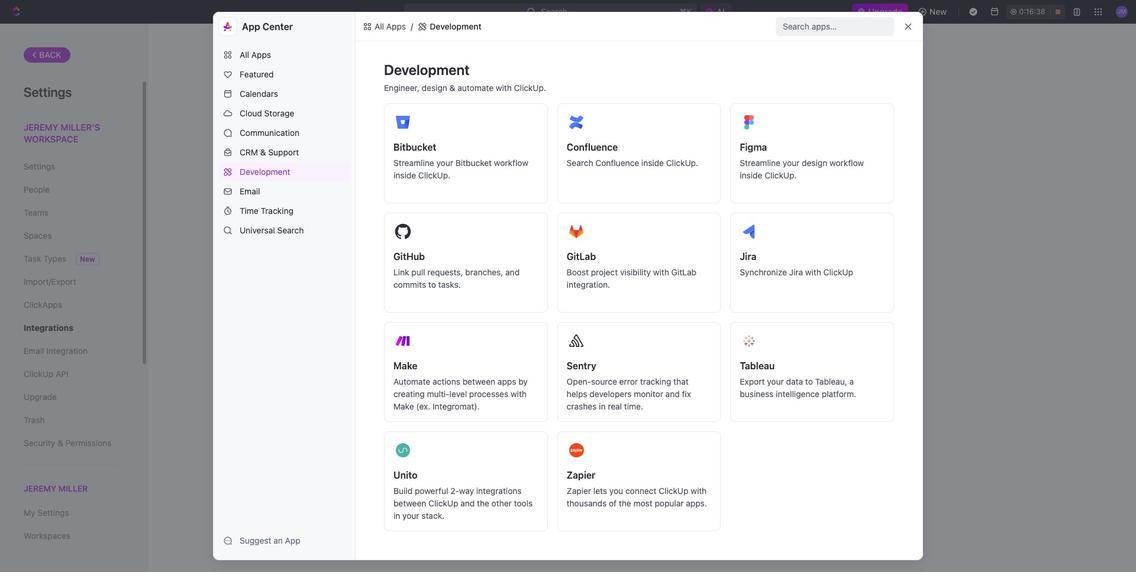 Task type: locate. For each thing, give the bounding box(es) containing it.
0 vertical spatial gitlab
[[567, 251, 596, 262]]

1 horizontal spatial inside
[[641, 158, 664, 168]]

1 vertical spatial design
[[802, 158, 827, 168]]

apps inside make automate actions between apps by creating multi-level processes with make (ex. integromat).
[[498, 377, 516, 387]]

& left automate
[[450, 83, 455, 93]]

security & permissions link
[[24, 434, 118, 454]]

streamline for bitbucket
[[394, 158, 434, 168]]

make
[[394, 361, 417, 372], [394, 402, 414, 412]]

to left tasks.
[[428, 280, 436, 290]]

jira
[[740, 251, 757, 262], [789, 267, 803, 278]]

center up featured "link"
[[263, 21, 293, 32]]

0 vertical spatial all apps
[[375, 21, 406, 31]]

uqoam image
[[363, 22, 372, 31], [418, 22, 427, 31]]

all apps link left /
[[360, 20, 408, 34]]

in inside unito build powerful 2-way integrations between clickup and the other tools in your stack.
[[394, 511, 400, 521]]

development inside development engineer, design & automate with clickup.
[[384, 62, 470, 78]]

1 horizontal spatial integrations
[[545, 288, 605, 301]]

2 horizontal spatial inside
[[740, 170, 762, 180]]

1 horizontal spatial to
[[670, 288, 680, 301]]

creating
[[394, 389, 425, 399]]

1 vertical spatial jeremy
[[24, 484, 56, 494]]

in
[[670, 313, 677, 323], [642, 338, 649, 348], [599, 402, 606, 412], [394, 511, 400, 521]]

0 horizontal spatial integrations
[[476, 486, 522, 496]]

0 horizontal spatial all apps link
[[218, 46, 350, 65]]

security & permissions
[[24, 438, 112, 449]]

import/export link
[[24, 272, 118, 292]]

in left real
[[599, 402, 606, 412]]

workflow
[[494, 158, 528, 168], [830, 158, 864, 168]]

1 vertical spatial new
[[80, 255, 95, 264]]

engineer,
[[384, 83, 420, 93]]

all
[[545, 313, 554, 323]]

search
[[567, 158, 593, 168], [277, 225, 304, 236]]

integrations down clickapps
[[24, 323, 73, 333]]

apps
[[585, 313, 604, 323], [498, 377, 516, 387]]

upgrade down clickup api
[[24, 392, 57, 402]]

tracking
[[261, 206, 293, 216]]

1 jeremy from the top
[[24, 122, 58, 133]]

trash
[[24, 415, 45, 425]]

developers
[[590, 389, 632, 399]]

0 vertical spatial design
[[422, 83, 447, 93]]

and inside unito build powerful 2-way integrations between clickup and the other tools in your stack.
[[461, 499, 475, 509]]

0 horizontal spatial &
[[57, 438, 63, 449]]

and down way
[[461, 499, 475, 509]]

between down build
[[394, 499, 426, 509]]

1 horizontal spatial streamline
[[740, 158, 781, 168]]

all apps up featured
[[240, 50, 271, 60]]

workflow inside "figma streamline your design workflow inside clickup."
[[830, 158, 864, 168]]

apps for find
[[585, 313, 604, 323]]

0 horizontal spatial between
[[394, 499, 426, 509]]

clickup. inside development engineer, design & automate with clickup.
[[514, 83, 546, 93]]

⌘k
[[680, 7, 693, 17]]

1 vertical spatial all
[[240, 50, 249, 60]]

1 horizontal spatial apps
[[386, 21, 406, 31]]

1 horizontal spatial upgrade
[[868, 7, 902, 17]]

our
[[679, 313, 691, 323]]

0 vertical spatial new
[[930, 7, 947, 17]]

1 vertical spatial all apps link
[[218, 46, 350, 65]]

of inside the zapier zapier lets you connect clickup with thousands of the most popular apps.
[[609, 499, 617, 509]]

with down by
[[511, 389, 527, 399]]

0 vertical spatial upgrade
[[868, 7, 902, 17]]

upgrade link
[[852, 4, 908, 20], [24, 388, 118, 408]]

1 vertical spatial gitlab
[[671, 267, 697, 278]]

suggest
[[240, 536, 271, 546]]

app up 'our'
[[682, 288, 703, 301]]

that
[[674, 377, 689, 387]]

jeremy for jeremy miller's workspace
[[24, 122, 58, 133]]

stack.
[[422, 511, 445, 521]]

monitor
[[634, 389, 663, 399]]

clickup. inside 'bitbucket streamline your bitbucket workflow inside clickup.'
[[418, 170, 450, 180]]

the left other
[[477, 499, 489, 509]]

and right the "branches,"
[[505, 267, 520, 278]]

workspace
[[24, 133, 78, 144]]

center
[[263, 21, 293, 32], [705, 288, 739, 301]]

clickup inside jira synchronize jira with clickup
[[823, 267, 853, 278]]

0 vertical spatial all apps link
[[360, 20, 408, 34]]

the for unito
[[477, 499, 489, 509]]

app
[[242, 21, 260, 32], [682, 288, 703, 301], [712, 313, 727, 323], [285, 536, 300, 546]]

& right crm at the top left
[[260, 147, 266, 157]]

1 horizontal spatial bitbucket
[[456, 158, 492, 168]]

0 horizontal spatial inside
[[394, 170, 416, 180]]

0 horizontal spatial upgrade
[[24, 392, 57, 402]]

2 horizontal spatial to
[[805, 377, 813, 387]]

task types
[[24, 254, 66, 264]]

inside inside 'bitbucket streamline your bitbucket workflow inside clickup.'
[[394, 170, 416, 180]]

1 vertical spatial bitbucket
[[456, 158, 492, 168]]

integrations inside unito build powerful 2-way integrations between clickup and the other tools in your stack.
[[476, 486, 522, 496]]

1 uqoam image from the left
[[363, 22, 372, 31]]

0 horizontal spatial gitlab
[[567, 251, 596, 262]]

0 horizontal spatial all apps
[[240, 50, 271, 60]]

clickup. for bitbucket
[[418, 170, 450, 180]]

the
[[477, 499, 489, 509], [619, 499, 631, 509]]

jeremy inside jeremy miller's workspace
[[24, 122, 58, 133]]

2 vertical spatial &
[[57, 438, 63, 449]]

the inside unito build powerful 2-way integrations between clickup and the other tools in your stack.
[[477, 499, 489, 509]]

apps up learn
[[585, 313, 604, 323]]

crm
[[240, 147, 258, 157]]

1 horizontal spatial workflow
[[830, 158, 864, 168]]

email inside the settings element
[[24, 346, 44, 356]]

and down 'our'
[[688, 325, 702, 336]]

make down creating on the left bottom of the page
[[394, 402, 414, 412]]

development down crm & support at the left top of page
[[240, 167, 290, 177]]

of down you
[[609, 499, 617, 509]]

apps left by
[[498, 377, 516, 387]]

(ex.
[[416, 402, 430, 412]]

1 horizontal spatial apps
[[585, 313, 604, 323]]

0 vertical spatial apps
[[386, 21, 406, 31]]

0 vertical spatial jeremy
[[24, 122, 58, 133]]

a
[[849, 377, 854, 387]]

to right moved
[[670, 288, 680, 301]]

& for crm & support
[[260, 147, 266, 157]]

1 horizontal spatial new
[[694, 313, 709, 323]]

and left fix
[[666, 389, 680, 399]]

sentry
[[567, 361, 596, 372]]

center up center!
[[705, 288, 739, 301]]

real
[[608, 402, 622, 412]]

jeremy up workspace
[[24, 122, 58, 133]]

0 horizontal spatial new
[[80, 255, 95, 264]]

gitlab up boost
[[567, 251, 596, 262]]

jeremy for jeremy miller
[[24, 484, 56, 494]]

2 the from the left
[[619, 499, 631, 509]]

inside inside "figma streamline your design workflow inside clickup."
[[740, 170, 762, 180]]

0 vertical spatial make
[[394, 361, 417, 372]]

0 horizontal spatial upgrade link
[[24, 388, 118, 408]]

development up the engineer, at the top left
[[384, 62, 470, 78]]

universal
[[240, 225, 275, 236]]

2 uqoam image from the left
[[418, 22, 427, 31]]

0 vertical spatial development
[[430, 21, 482, 31]]

upgrade link down clickup api link
[[24, 388, 118, 408]]

about
[[610, 325, 632, 336]]

0 vertical spatial confluence
[[567, 142, 618, 153]]

settings down the back link
[[24, 85, 72, 100]]

0 vertical spatial between
[[463, 377, 495, 387]]

& inside the settings element
[[57, 438, 63, 449]]

clickup inside the zapier zapier lets you connect clickup with thousands of the most popular apps.
[[659, 486, 688, 496]]

0 horizontal spatial new
[[634, 325, 650, 336]]

1 vertical spatial confluence
[[596, 158, 639, 168]]

upgrade left new button
[[868, 7, 902, 17]]

tools
[[514, 499, 533, 509]]

tableau export your data to tableau, a business intelligence platform.
[[740, 361, 856, 399]]

of
[[556, 313, 564, 323], [609, 499, 617, 509]]

1 streamline from the left
[[394, 158, 434, 168]]

and inside github link pull requests, branches, and commits to tasks.
[[505, 267, 520, 278]]

in down build
[[394, 511, 400, 521]]

multi-
[[427, 389, 450, 399]]

universal search
[[240, 225, 304, 236]]

teams link
[[24, 203, 118, 223]]

with inside the zapier zapier lets you connect clickup with thousands of the most popular apps.
[[691, 486, 707, 496]]

design inside development engineer, design & automate with clickup.
[[422, 83, 447, 93]]

discover
[[530, 325, 563, 336]]

app inside "find all of your apps and integrations in our new app center! discover apps, learn about new features, and manage your connections in one place."
[[712, 313, 727, 323]]

one
[[651, 338, 666, 348]]

streamline
[[394, 158, 434, 168], [740, 158, 781, 168]]

1 vertical spatial new
[[634, 325, 650, 336]]

1 vertical spatial development
[[384, 62, 470, 78]]

0 vertical spatial of
[[556, 313, 564, 323]]

apps left /
[[386, 21, 406, 31]]

fix
[[682, 389, 691, 399]]

in left 'our'
[[670, 313, 677, 323]]

1 vertical spatial zapier
[[567, 486, 591, 496]]

integrations have moved to app center
[[545, 288, 739, 301]]

all
[[375, 21, 384, 31], [240, 50, 249, 60]]

all left /
[[375, 21, 384, 31]]

to right data
[[805, 377, 813, 387]]

0 horizontal spatial apps
[[251, 50, 271, 60]]

make up automate
[[394, 361, 417, 372]]

upgrade
[[868, 7, 902, 17], [24, 392, 57, 402]]

development
[[430, 21, 482, 31], [384, 62, 470, 78], [240, 167, 290, 177]]

workflow inside 'bitbucket streamline your bitbucket workflow inside clickup.'
[[494, 158, 528, 168]]

with up moved
[[653, 267, 669, 278]]

email inside development dialog
[[240, 186, 260, 196]]

0 vertical spatial integrations
[[545, 288, 605, 301]]

development right /
[[430, 21, 482, 31]]

0 vertical spatial bitbucket
[[394, 142, 436, 153]]

1 vertical spatial integrations
[[476, 486, 522, 496]]

streamline inside "figma streamline your design workflow inside clickup."
[[740, 158, 781, 168]]

1 vertical spatial &
[[260, 147, 266, 157]]

people link
[[24, 180, 118, 200]]

workflow for figma
[[830, 158, 864, 168]]

search for confluence
[[567, 158, 593, 168]]

0 horizontal spatial all
[[240, 50, 249, 60]]

1 workflow from the left
[[494, 158, 528, 168]]

calendars link
[[218, 85, 350, 104]]

0 vertical spatial center
[[263, 21, 293, 32]]

featured
[[240, 69, 274, 79]]

1 vertical spatial apps
[[498, 377, 516, 387]]

2 workflow from the left
[[830, 158, 864, 168]]

1 vertical spatial make
[[394, 402, 414, 412]]

between
[[463, 377, 495, 387], [394, 499, 426, 509]]

apps for leftmost all apps link
[[251, 50, 271, 60]]

1 vertical spatial apps
[[251, 50, 271, 60]]

1 horizontal spatial new
[[930, 7, 947, 17]]

clickup. inside confluence search confluence inside clickup.
[[666, 158, 698, 168]]

0 horizontal spatial uqoam image
[[363, 22, 372, 31]]

email up 'time'
[[240, 186, 260, 196]]

all up featured
[[240, 50, 249, 60]]

uqoam image left /
[[363, 22, 372, 31]]

0 vertical spatial &
[[450, 83, 455, 93]]

zapier up thousands
[[567, 486, 591, 496]]

of right all at left
[[556, 313, 564, 323]]

0 vertical spatial search
[[567, 158, 593, 168]]

0 horizontal spatial streamline
[[394, 158, 434, 168]]

integrations up other
[[476, 486, 522, 496]]

1 vertical spatial search
[[277, 225, 304, 236]]

data
[[786, 377, 803, 387]]

find
[[526, 313, 543, 323]]

tracking
[[640, 377, 671, 387]]

uqoam image for all apps
[[363, 22, 372, 31]]

0 horizontal spatial design
[[422, 83, 447, 93]]

1 horizontal spatial upgrade link
[[852, 4, 908, 20]]

1 the from the left
[[477, 499, 489, 509]]

0 vertical spatial apps
[[585, 313, 604, 323]]

1 vertical spatial email
[[24, 346, 44, 356]]

your
[[436, 158, 453, 168], [783, 158, 800, 168], [566, 313, 583, 323], [737, 325, 754, 336], [767, 377, 784, 387], [402, 511, 419, 521]]

all apps link up featured "link"
[[218, 46, 350, 65]]

0 vertical spatial jira
[[740, 251, 757, 262]]

with inside jira synchronize jira with clickup
[[805, 267, 821, 278]]

1 vertical spatial of
[[609, 499, 617, 509]]

jira up synchronize
[[740, 251, 757, 262]]

0 vertical spatial new
[[694, 313, 709, 323]]

clickup. inside "figma streamline your design workflow inside clickup."
[[765, 170, 797, 180]]

2 streamline from the left
[[740, 158, 781, 168]]

apps up featured
[[251, 50, 271, 60]]

apps.
[[686, 499, 707, 509]]

2 horizontal spatial &
[[450, 83, 455, 93]]

clickapps
[[24, 300, 62, 310]]

new right 'our'
[[694, 313, 709, 323]]

jeremy up my settings
[[24, 484, 56, 494]]

2 jeremy from the top
[[24, 484, 56, 494]]

tasks.
[[438, 280, 461, 290]]

of inside "find all of your apps and integrations in our new app center! discover apps, learn about new features, and manage your connections in one place."
[[556, 313, 564, 323]]

1 horizontal spatial &
[[260, 147, 266, 157]]

0 horizontal spatial center
[[263, 21, 293, 32]]

with up apps.
[[691, 486, 707, 496]]

1 horizontal spatial of
[[609, 499, 617, 509]]

1 vertical spatial between
[[394, 499, 426, 509]]

0 horizontal spatial email
[[24, 346, 44, 356]]

0 horizontal spatial integrations
[[24, 323, 73, 333]]

export
[[740, 377, 765, 387]]

email up clickup api
[[24, 346, 44, 356]]

new inside the settings element
[[80, 255, 95, 264]]

1 horizontal spatial the
[[619, 499, 631, 509]]

0 vertical spatial integrations
[[622, 313, 668, 323]]

api
[[56, 369, 68, 379]]

& inside development engineer, design & automate with clickup.
[[450, 83, 455, 93]]

thousands
[[567, 499, 607, 509]]

& right security
[[57, 438, 63, 449]]

1 horizontal spatial jira
[[789, 267, 803, 278]]

2 vertical spatial development
[[240, 167, 290, 177]]

uqoam image right /
[[418, 22, 427, 31]]

actions
[[433, 377, 460, 387]]

gitlab up 'our'
[[671, 267, 697, 278]]

settings element
[[0, 24, 148, 573]]

integrations down "integrations have moved to app center"
[[622, 313, 668, 323]]

new right about
[[634, 325, 650, 336]]

0 vertical spatial email
[[240, 186, 260, 196]]

between up the processes
[[463, 377, 495, 387]]

app right an
[[285, 536, 300, 546]]

upgrade link left new button
[[852, 4, 908, 20]]

1 vertical spatial integrations
[[24, 323, 73, 333]]

integrations inside the settings element
[[24, 323, 73, 333]]

spaces link
[[24, 226, 118, 246]]

the for zapier
[[619, 499, 631, 509]]

the down you
[[619, 499, 631, 509]]

clickup.
[[514, 83, 546, 93], [666, 158, 698, 168], [418, 170, 450, 180], [765, 170, 797, 180]]

support
[[268, 147, 299, 157]]

the inside the zapier zapier lets you connect clickup with thousands of the most popular apps.
[[619, 499, 631, 509]]

clickup api
[[24, 369, 68, 379]]

1 vertical spatial upgrade
[[24, 392, 57, 402]]

apps inside "find all of your apps and integrations in our new app center! discover apps, learn about new features, and manage your connections in one place."
[[585, 313, 604, 323]]

crm & support
[[240, 147, 299, 157]]

1 horizontal spatial uqoam image
[[418, 22, 427, 31]]

settings up people
[[24, 162, 55, 172]]

app up featured
[[242, 21, 260, 32]]

zapier up 'lets'
[[567, 470, 595, 481]]

upgrade inside the settings element
[[24, 392, 57, 402]]

1 horizontal spatial center
[[705, 288, 739, 301]]

1 horizontal spatial search
[[567, 158, 593, 168]]

0 vertical spatial all
[[375, 21, 384, 31]]

0 vertical spatial upgrade link
[[852, 4, 908, 20]]

with right automate
[[496, 83, 512, 93]]

1 horizontal spatial email
[[240, 186, 260, 196]]

app up "manage" at the right bottom of the page
[[712, 313, 727, 323]]

with right synchronize
[[805, 267, 821, 278]]

with inside make automate actions between apps by creating multi-level processes with make (ex. integromat).
[[511, 389, 527, 399]]

1 vertical spatial upgrade link
[[24, 388, 118, 408]]

1 horizontal spatial gitlab
[[671, 267, 697, 278]]

way
[[459, 486, 474, 496]]

email
[[240, 186, 260, 196], [24, 346, 44, 356]]

email integration link
[[24, 341, 118, 362]]

integrations down boost
[[545, 288, 605, 301]]

search inside confluence search confluence inside clickup.
[[567, 158, 593, 168]]

streamline inside 'bitbucket streamline your bitbucket workflow inside clickup.'
[[394, 158, 434, 168]]

clickup inside the settings element
[[24, 369, 53, 379]]

all apps left /
[[375, 21, 406, 31]]

jira right synchronize
[[789, 267, 803, 278]]

uqoam image for development
[[418, 22, 427, 31]]

all apps link
[[360, 20, 408, 34], [218, 46, 350, 65]]

settings right my
[[37, 508, 69, 518]]



Task type: describe. For each thing, give the bounding box(es) containing it.
teams
[[24, 208, 49, 218]]

0 vertical spatial settings
[[24, 85, 72, 100]]

my
[[24, 508, 35, 518]]

link
[[394, 267, 409, 278]]

requests,
[[427, 267, 463, 278]]

connect
[[625, 486, 657, 496]]

place.
[[668, 338, 691, 348]]

time.
[[624, 402, 643, 412]]

project
[[591, 267, 618, 278]]

integrations link
[[24, 318, 118, 338]]

development dialog
[[213, 12, 923, 561]]

visibility
[[620, 267, 651, 278]]

zapier zapier lets you connect clickup with thousands of the most popular apps.
[[567, 470, 707, 509]]

trash link
[[24, 411, 118, 431]]

clickapps link
[[24, 295, 118, 315]]

apps for rightmost all apps link
[[386, 21, 406, 31]]

in inside sentry open-source error tracking that helps developers monitor and fix crashes in real time.
[[599, 402, 606, 412]]

2 make from the top
[[394, 402, 414, 412]]

your inside "figma streamline your design workflow inside clickup."
[[783, 158, 800, 168]]

app inside suggest an app button
[[285, 536, 300, 546]]

business
[[740, 389, 774, 399]]

integration
[[46, 346, 88, 356]]

processes
[[469, 389, 508, 399]]

email link
[[218, 182, 350, 201]]

storage
[[264, 108, 294, 118]]

suggest an app
[[240, 536, 300, 546]]

jeremy miller's workspace
[[24, 122, 100, 144]]

import/export
[[24, 277, 76, 287]]

search...
[[541, 7, 575, 17]]

manage
[[705, 325, 735, 336]]

pull
[[411, 267, 425, 278]]

with inside gitlab boost project visibility with gitlab integration.
[[653, 267, 669, 278]]

inside for bitbucket
[[394, 170, 416, 180]]

my settings link
[[24, 504, 118, 524]]

in left one
[[642, 338, 649, 348]]

learn
[[589, 325, 608, 336]]

task
[[24, 254, 41, 264]]

your inside the tableau export your data to tableau, a business intelligence platform.
[[767, 377, 784, 387]]

build
[[394, 486, 413, 496]]

Search apps… field
[[783, 20, 889, 34]]

inside for figma
[[740, 170, 762, 180]]

between inside unito build powerful 2-way integrations between clickup and the other tools in your stack.
[[394, 499, 426, 509]]

to inside github link pull requests, branches, and commits to tasks.
[[428, 280, 436, 290]]

open-
[[567, 377, 591, 387]]

and inside sentry open-source error tracking that helps developers monitor and fix crashes in real time.
[[666, 389, 680, 399]]

helps
[[567, 389, 587, 399]]

center inside development dialog
[[263, 21, 293, 32]]

new button
[[913, 2, 954, 21]]

figma
[[740, 142, 767, 153]]

github
[[394, 251, 425, 262]]

center!
[[729, 313, 758, 323]]

branches,
[[465, 267, 503, 278]]

1 vertical spatial settings
[[24, 162, 55, 172]]

settings link
[[24, 157, 118, 177]]

people
[[24, 185, 50, 195]]

0 horizontal spatial bitbucket
[[394, 142, 436, 153]]

bitbucket streamline your bitbucket workflow inside clickup.
[[394, 142, 528, 180]]

clickup. for development
[[514, 83, 546, 93]]

& for security & permissions
[[57, 438, 63, 449]]

and up about
[[606, 313, 620, 323]]

workspaces link
[[24, 527, 118, 547]]

miller
[[58, 484, 88, 494]]

have
[[608, 288, 631, 301]]

email for email integration
[[24, 346, 44, 356]]

synchronize
[[740, 267, 787, 278]]

time tracking
[[240, 206, 293, 216]]

1 horizontal spatial all apps
[[375, 21, 406, 31]]

/
[[411, 21, 413, 31]]

connections
[[593, 338, 640, 348]]

with inside development engineer, design & automate with clickup.
[[496, 83, 512, 93]]

2 vertical spatial settings
[[37, 508, 69, 518]]

design inside "figma streamline your design workflow inside clickup."
[[802, 158, 827, 168]]

clickup. for figma
[[765, 170, 797, 180]]

workflow for bitbucket
[[494, 158, 528, 168]]

other
[[492, 499, 512, 509]]

find all of your apps and integrations in our new app center! discover apps, learn about new features, and manage your connections in one place.
[[526, 313, 758, 348]]

all for rightmost all apps link
[[375, 21, 384, 31]]

crm & support link
[[218, 143, 350, 162]]

features,
[[652, 325, 686, 336]]

platform.
[[822, 389, 856, 399]]

figma streamline your design workflow inside clickup.
[[740, 142, 864, 180]]

lets
[[593, 486, 607, 496]]

integrations for integrations have moved to app center
[[545, 288, 605, 301]]

between inside make automate actions between apps by creating multi-level processes with make (ex. integromat).
[[463, 377, 495, 387]]

level
[[450, 389, 467, 399]]

your inside unito build powerful 2-way integrations between clickup and the other tools in your stack.
[[402, 511, 419, 521]]

email for email
[[240, 186, 260, 196]]

calendars
[[240, 89, 278, 99]]

automate
[[394, 377, 430, 387]]

integrations for integrations
[[24, 323, 73, 333]]

2 zapier from the top
[[567, 486, 591, 496]]

1 vertical spatial center
[[705, 288, 739, 301]]

to inside the tableau export your data to tableau, a business intelligence platform.
[[805, 377, 813, 387]]

1 make from the top
[[394, 361, 417, 372]]

app center
[[242, 21, 293, 32]]

search for universal
[[277, 225, 304, 236]]

unito
[[394, 470, 418, 481]]

inside inside confluence search confluence inside clickup.
[[641, 158, 664, 168]]

integromat).
[[433, 402, 480, 412]]

featured link
[[218, 65, 350, 84]]

your inside 'bitbucket streamline your bitbucket workflow inside clickup.'
[[436, 158, 453, 168]]

unito build powerful 2-way integrations between clickup and the other tools in your stack.
[[394, 470, 533, 521]]

0:16:38
[[1019, 7, 1045, 16]]

communication link
[[218, 124, 350, 143]]

confluence search confluence inside clickup.
[[567, 142, 698, 168]]

workspaces
[[24, 532, 70, 542]]

1 vertical spatial jira
[[789, 267, 803, 278]]

1 zapier from the top
[[567, 470, 595, 481]]

tableau
[[740, 361, 775, 372]]

apps for make
[[498, 377, 516, 387]]

sentry open-source error tracking that helps developers monitor and fix crashes in real time.
[[567, 361, 691, 412]]

you
[[609, 486, 623, 496]]

cloud storage
[[240, 108, 294, 118]]

integrations inside "find all of your apps and integrations in our new app center! discover apps, learn about new features, and manage your connections in one place."
[[622, 313, 668, 323]]

clickup inside unito build powerful 2-way integrations between clickup and the other tools in your stack.
[[429, 499, 458, 509]]

2-
[[450, 486, 459, 496]]

1 horizontal spatial all apps link
[[360, 20, 408, 34]]

popular
[[655, 499, 684, 509]]

new inside new button
[[930, 7, 947, 17]]

streamline for figma
[[740, 158, 781, 168]]

cloud storage link
[[218, 104, 350, 123]]

error
[[619, 377, 638, 387]]

back
[[39, 50, 61, 60]]

all for leftmost all apps link
[[240, 50, 249, 60]]

integration.
[[567, 280, 610, 290]]

clickup api link
[[24, 365, 118, 385]]

back link
[[24, 47, 70, 63]]

intelligence
[[776, 389, 820, 399]]

email integration
[[24, 346, 88, 356]]



Task type: vqa. For each thing, say whether or not it's contained in the screenshot.
"Overview"
no



